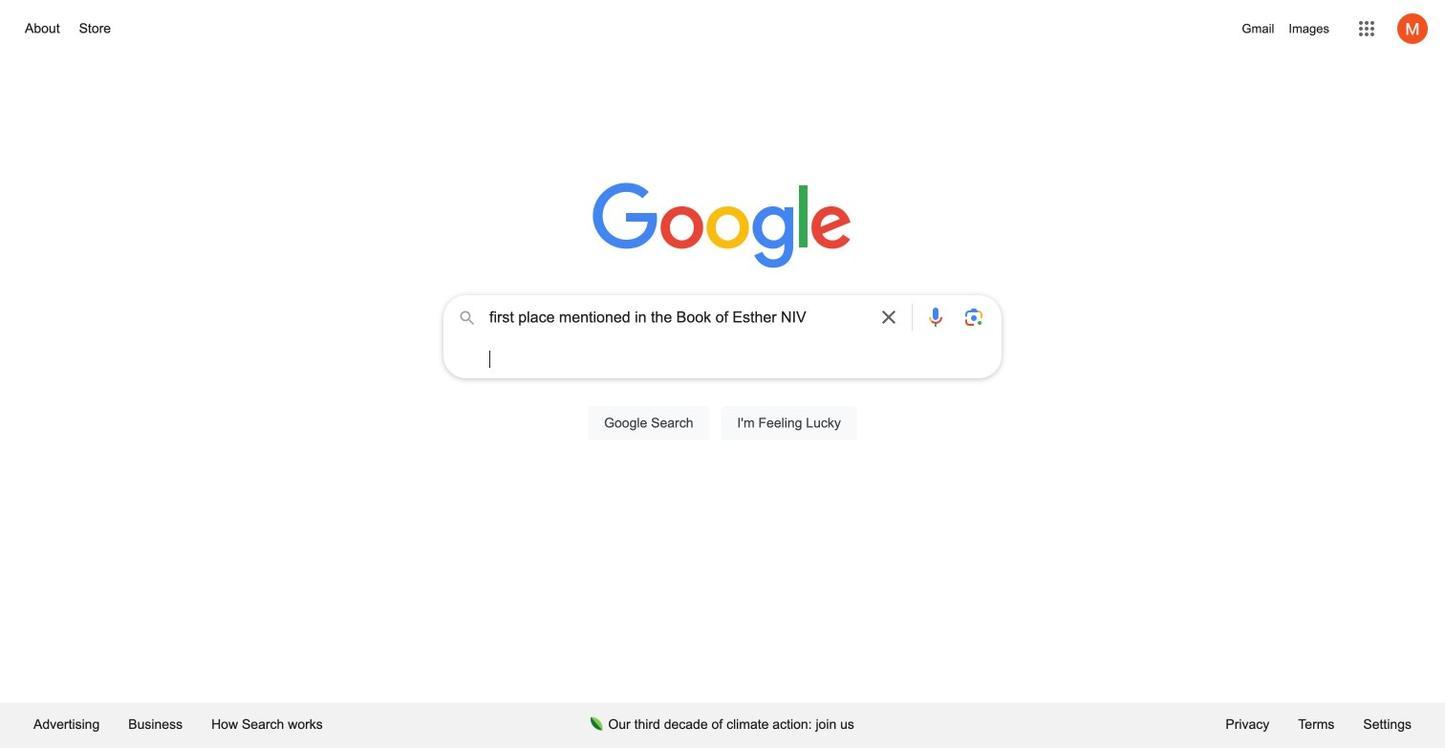 Task type: describe. For each thing, give the bounding box(es) containing it.
search by image image
[[963, 306, 986, 329]]

search by voice image
[[925, 306, 948, 329]]



Task type: vqa. For each thing, say whether or not it's contained in the screenshot.
Search by image on the top of the page
yes



Task type: locate. For each thing, give the bounding box(es) containing it.
google image
[[593, 183, 853, 271]]

Search text field
[[490, 307, 866, 370]]

None search field
[[19, 290, 1427, 463]]



